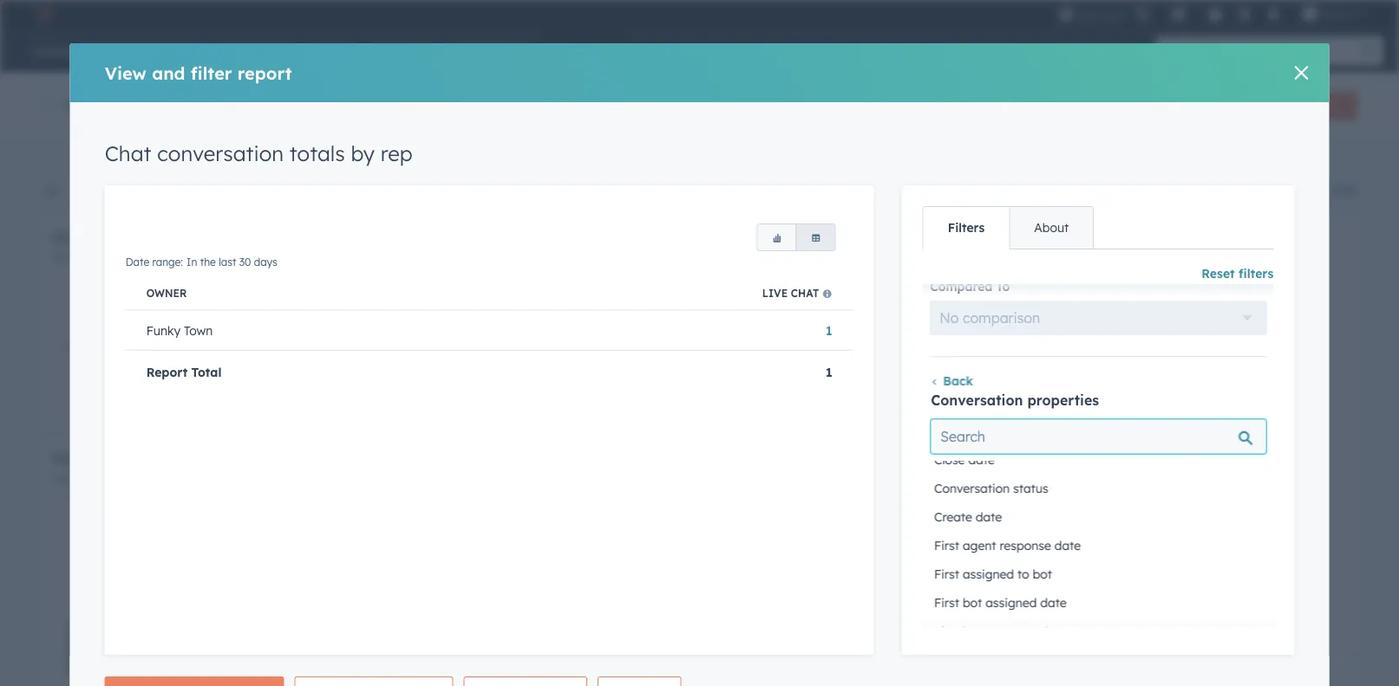 Task type: locate. For each thing, give the bounding box(es) containing it.
chat inside chat conversation average first response time by rep date range:
[[52, 450, 85, 467]]

1 vertical spatial report
[[1302, 99, 1332, 112]]

town
[[184, 323, 213, 339]]

None button
[[757, 224, 797, 252], [796, 224, 836, 252], [757, 224, 797, 252], [796, 224, 836, 252]]

range: inside 'chat conversation totals by url' element
[[742, 252, 772, 265]]

date inside chat conversation average first response time by rep date range:
[[52, 473, 76, 486]]

in up url
[[776, 252, 786, 265]]

chat inside chat conversation totals by rep date range: in the last 30 days
[[52, 229, 85, 246]]

0 vertical spatial create
[[986, 99, 1018, 112]]

chat conversation totals by rep dialog
[[70, 0, 1329, 687]]

chat for chat conversation totals by rep
[[105, 141, 151, 167]]

first right average
[[245, 450, 273, 467]]

1 horizontal spatial 1 button
[[1321, 319, 1327, 334]]

filters inside "button"
[[719, 181, 754, 196]]

1 vertical spatial create
[[934, 510, 972, 525]]

create up agent
[[934, 510, 972, 525]]

2 horizontal spatial totals
[[846, 229, 886, 246]]

the down conversations owner
[[127, 252, 142, 265]]

row group containing close date
[[930, 326, 1266, 687]]

rep
[[381, 141, 413, 167], [249, 229, 271, 246], [400, 450, 423, 467]]

totals inside chat conversation totals by rep date range: in the last 30 days
[[183, 229, 223, 246]]

conversation for chat conversation average first response time by rep date range:
[[89, 450, 179, 467]]

2 horizontal spatial days
[[843, 252, 867, 265]]

filter
[[191, 62, 232, 84]]

interactive chart image inside the chat conversation totals by rep element
[[52, 268, 685, 419]]

count
[[1151, 282, 1189, 295]]

chat conversation totals by rep
[[105, 141, 413, 167]]

1 button for owner
[[826, 323, 832, 339]]

1 first from the top
[[934, 539, 959, 554]]

in down conversations owner
[[113, 252, 124, 265]]

conversation for chat conversation totals by rep
[[157, 141, 284, 167]]

search button
[[1354, 36, 1384, 66]]

Search search field
[[930, 420, 1266, 455]]

0 horizontal spatial owner
[[81, 190, 115, 203]]

0 horizontal spatial 1 button
[[826, 323, 832, 339]]

bot inside button
[[963, 596, 982, 611]]

0 vertical spatial conversation
[[930, 392, 1023, 410]]

by for chat conversation totals by rep date range: in the last 30 days
[[227, 229, 244, 246]]

4 first from the top
[[934, 625, 959, 640]]

1 horizontal spatial 30
[[239, 256, 251, 269]]

conversations for agent
[[300, 177, 375, 190]]

conversations
[[81, 177, 155, 190], [190, 177, 265, 190], [300, 177, 375, 190], [467, 177, 541, 190], [1209, 282, 1302, 295]]

date
[[52, 252, 76, 265], [715, 252, 739, 265], [125, 256, 149, 269], [52, 473, 76, 486]]

days down chat conversation totals by url
[[843, 252, 867, 265]]

filters left beta
[[719, 181, 754, 196]]

1 vertical spatial first
[[245, 450, 273, 467]]

bot
[[1032, 568, 1052, 583], [963, 596, 982, 611], [963, 625, 982, 640]]

date range: in the last 30 days up url
[[715, 252, 867, 265]]

2 first from the top
[[934, 568, 959, 583]]

by inside chat conversation totals by rep date range: in the last 30 days
[[227, 229, 244, 246]]

dashboard filters
[[648, 181, 754, 196]]

filters inside button
[[1239, 267, 1274, 282]]

by
[[351, 141, 375, 167], [227, 229, 244, 246], [890, 229, 907, 246], [379, 450, 396, 467]]

0 vertical spatial assigned
[[963, 568, 1014, 583]]

totals for chat conversation totals by rep
[[290, 141, 345, 167]]

date inside button
[[1040, 596, 1066, 611]]

report inside popup button
[[1302, 99, 1332, 112]]

1 horizontal spatial filters
[[1239, 267, 1274, 282]]

1 vertical spatial close
[[934, 453, 965, 468]]

tab list
[[923, 207, 1094, 250]]

1 horizontal spatial the
[[200, 256, 216, 269]]

conversation up conversations thread id
[[157, 141, 284, 167]]

1 vertical spatial bot
[[963, 596, 982, 611]]

1 vertical spatial filters
[[1239, 267, 1274, 282]]

tab list containing filters
[[923, 207, 1094, 250]]

bot right to
[[1032, 568, 1052, 583]]

share
[[1201, 99, 1229, 112]]

menu
[[1056, 0, 1378, 28]]

0 vertical spatial owner
[[81, 190, 115, 203]]

1 horizontal spatial first
[[334, 190, 355, 203]]

conversations owner
[[81, 177, 155, 203]]

rep for chat conversation totals by rep date range: in the last 30 days
[[249, 229, 271, 246]]

1 vertical spatial owner
[[146, 287, 187, 300]]

conversations thread id
[[190, 177, 265, 203]]

chat for chat overview
[[64, 94, 105, 116]]

compared to
[[930, 280, 1009, 295]]

bot down first assigned to bot
[[963, 596, 982, 611]]

report inside chat conversation totals by rep dialog
[[237, 62, 292, 84]]

first for first agent response date
[[934, 539, 959, 554]]

0 horizontal spatial last
[[145, 252, 163, 265]]

30 inside chat conversation totals by rep date range: in the last 30 days
[[166, 252, 178, 265]]

assigned up the first bot response date at the bottom
[[985, 596, 1037, 611]]

first for first assigned to bot
[[934, 568, 959, 583]]

by for chat conversation totals by url
[[890, 229, 907, 246]]

chat overview
[[64, 94, 193, 116]]

0 horizontal spatial first
[[245, 450, 273, 467]]

2 horizontal spatial the
[[789, 252, 805, 265]]

time
[[408, 190, 431, 203], [344, 450, 375, 467]]

help image
[[1207, 8, 1223, 23]]

marketplaces button
[[1161, 0, 1197, 28]]

owner
[[81, 190, 115, 203], [146, 287, 187, 300]]

add report button
[[1265, 92, 1358, 120]]

totals up agent
[[290, 141, 345, 167]]

0 horizontal spatial in
[[113, 252, 124, 265]]

first right agent
[[334, 190, 355, 203]]

first up the first bot assigned date
[[934, 568, 959, 583]]

create inside row group
[[934, 510, 972, 525]]

status
[[1013, 482, 1048, 497]]

everyone
[[1248, 182, 1305, 197]]

chat overview button
[[64, 92, 216, 118]]

first
[[934, 539, 959, 554], [934, 568, 959, 583], [934, 596, 959, 611], [934, 625, 959, 640]]

first down the first bot assigned date
[[934, 625, 959, 640]]

totals down the thread
[[183, 229, 223, 246]]

totals for chat conversation totals by rep date range: in the last 30 days
[[183, 229, 223, 246]]

date range: in the last 30 days down the thread
[[125, 256, 277, 269]]

chat overview banner
[[42, 87, 1358, 120]]

the
[[127, 252, 142, 265], [789, 252, 805, 265], [200, 256, 216, 269]]

days down the thread
[[181, 252, 204, 265]]

assigned inside button
[[963, 568, 1014, 583]]

conversation inside dialog
[[157, 141, 284, 167]]

3 first from the top
[[934, 596, 959, 611]]

1 horizontal spatial totals
[[290, 141, 345, 167]]

0 horizontal spatial date range: in the last 30 days
[[125, 256, 277, 269]]

first left agent
[[934, 539, 959, 554]]

0 vertical spatial interactive chart image
[[52, 268, 685, 419]]

rep inside dialog
[[381, 141, 413, 167]]

last down chat conversation totals by url
[[808, 252, 826, 265]]

interactive chart image for rep
[[52, 268, 685, 419]]

bot for response
[[963, 625, 982, 640]]

the up url
[[789, 252, 805, 265]]

conversations inside 'conversations agent first response time'
[[300, 177, 375, 190]]

filters for dashboard filters
[[719, 181, 754, 196]]

first bot assigned date button
[[930, 589, 1266, 618]]

1 horizontal spatial days
[[254, 256, 277, 269]]

compared
[[930, 280, 992, 295]]

1 horizontal spatial close
[[934, 453, 965, 468]]

0 horizontal spatial 30
[[166, 252, 178, 265]]

owner inside conversations owner
[[81, 190, 115, 203]]

2 vertical spatial bot
[[963, 625, 982, 640]]

date range: in the last 30 days inside chat conversation totals by rep dialog
[[125, 256, 277, 269]]

1 vertical spatial assigned
[[985, 596, 1037, 611]]

report right add
[[1302, 99, 1332, 112]]

0 horizontal spatial totals
[[183, 229, 223, 246]]

0 horizontal spatial report
[[237, 62, 292, 84]]

no comparison
[[939, 310, 1040, 327]]

0 horizontal spatial create
[[934, 510, 972, 525]]

the down the thread
[[200, 256, 216, 269]]

report total
[[146, 366, 222, 381]]

1 horizontal spatial in
[[187, 256, 197, 269]]

conversation up create date
[[934, 482, 1010, 497]]

first
[[334, 190, 355, 203], [245, 450, 273, 467]]

1 horizontal spatial report
[[1302, 99, 1332, 112]]

owner up chat conversation totals by rep date range: in the last 30 days at the top left
[[81, 190, 115, 203]]

0 vertical spatial rep
[[381, 141, 413, 167]]

create
[[986, 99, 1018, 112], [934, 510, 972, 525]]

the inside chat conversation totals by rep dialog
[[200, 256, 216, 269]]

owner up funky
[[146, 287, 187, 300]]

row group
[[930, 326, 1266, 687]]

days
[[181, 252, 204, 265], [843, 252, 867, 265], [254, 256, 277, 269]]

dashboards
[[1076, 182, 1148, 197]]

conversation for chat conversation totals by rep date range: in the last 30 days
[[89, 229, 179, 246]]

report
[[237, 62, 292, 84], [1302, 99, 1332, 112]]

report right filter
[[237, 62, 292, 84]]

1 interactive chart image from the top
[[52, 268, 685, 419]]

2 horizontal spatial 30
[[828, 252, 840, 265]]

everyone can edit button
[[1248, 179, 1358, 200]]

dashboard
[[1021, 99, 1075, 112]]

range: inside chat conversation average first response time by rep date range:
[[79, 473, 110, 486]]

upgrade image
[[1058, 7, 1074, 23]]

totals inside 'chat conversation totals by url' element
[[846, 229, 886, 246]]

agent
[[963, 539, 996, 554]]

date inside conversations close date
[[498, 190, 522, 203]]

0 vertical spatial filters
[[719, 181, 754, 196]]

30 down id
[[239, 256, 251, 269]]

interactive chart image inside 'chat conversation average first response time by rep' element
[[52, 489, 685, 687]]

0 vertical spatial first
[[334, 190, 355, 203]]

assigned
[[963, 568, 1014, 583], [985, 596, 1037, 611]]

chat conversation totals by url element
[[704, 217, 1358, 650]]

close date
[[934, 453, 995, 468]]

totals inside chat conversation totals by rep dialog
[[290, 141, 345, 167]]

1
[[1321, 319, 1327, 334], [826, 323, 832, 339], [1321, 361, 1327, 376], [826, 366, 832, 381]]

chat for chat conversation average first response time by rep date range:
[[52, 450, 85, 467]]

time inside 'conversations agent first response time'
[[408, 190, 431, 203]]

1 horizontal spatial last
[[219, 256, 236, 269]]

manage
[[1024, 182, 1073, 197]]

close inside conversations close date
[[467, 190, 495, 203]]

0 horizontal spatial the
[[127, 252, 142, 265]]

filters up count of conversations
[[1239, 267, 1274, 282]]

create inside chat overview banner
[[986, 99, 1018, 112]]

2 interactive chart image from the top
[[52, 489, 685, 687]]

1 horizontal spatial owner
[[146, 287, 187, 300]]

30 up funky town
[[166, 252, 178, 265]]

totals
[[290, 141, 345, 167], [183, 229, 223, 246], [846, 229, 886, 246]]

press to sort. image
[[1321, 281, 1327, 293]]

last inside chat conversation totals by rep dialog
[[219, 256, 236, 269]]

30 down chat conversation totals by url
[[828, 252, 840, 265]]

rep inside chat conversation totals by rep date range: in the last 30 days
[[249, 229, 271, 246]]

conversation inside chat conversation average first response time by rep date range:
[[89, 450, 179, 467]]

conversation
[[930, 392, 1023, 410], [934, 482, 1010, 497]]

0 horizontal spatial filters
[[719, 181, 754, 196]]

range: inside chat conversation totals by rep date range: in the last 30 days
[[79, 252, 110, 265]]

first down first assigned to bot
[[934, 596, 959, 611]]

last
[[145, 252, 163, 265], [808, 252, 826, 265], [219, 256, 236, 269]]

chat conversation average first response time by rep date range:
[[52, 450, 423, 486]]

date inside 'chat conversation totals by url' element
[[715, 252, 739, 265]]

hubspot link
[[21, 3, 65, 24]]

create for create dashboard
[[986, 99, 1018, 112]]

conversations agent first response time
[[300, 177, 431, 203]]

0 vertical spatial time
[[408, 190, 431, 203]]

first inside button
[[934, 596, 959, 611]]

to
[[1017, 568, 1029, 583]]

live chat
[[762, 287, 819, 300]]

1 vertical spatial time
[[344, 450, 375, 467]]

last up funky
[[145, 252, 163, 265]]

create left dashboard
[[986, 99, 1018, 112]]

conversation
[[157, 141, 284, 167], [89, 229, 179, 246], [752, 229, 842, 246], [89, 450, 179, 467]]

0 vertical spatial bot
[[1032, 568, 1052, 583]]

last down id
[[219, 256, 236, 269]]

first inside chat conversation average first response time by rep date range:
[[245, 450, 273, 467]]

1 button for source url
[[1321, 319, 1327, 334]]

2 vertical spatial rep
[[400, 450, 423, 467]]

days down conversations thread id
[[254, 256, 277, 269]]

days inside chat conversation totals by rep date range: in the last 30 days
[[181, 252, 204, 265]]

of
[[1192, 282, 1206, 295]]

conversation left average
[[89, 450, 179, 467]]

add report
[[1279, 99, 1332, 112]]

date
[[498, 190, 522, 203], [968, 453, 995, 468], [975, 510, 1002, 525], [1054, 539, 1081, 554], [1040, 596, 1066, 611], [1040, 625, 1067, 640]]

in inside 'chat conversation totals by url' element
[[776, 252, 786, 265]]

back button
[[930, 374, 973, 389]]

0 vertical spatial report
[[237, 62, 292, 84]]

1 vertical spatial conversation
[[934, 482, 1010, 497]]

view and filter report
[[105, 62, 292, 84]]

date range: in the last 30 days
[[715, 252, 867, 265], [125, 256, 277, 269]]

dashboard filters button
[[630, 178, 754, 201]]

first for first bot response date
[[934, 625, 959, 640]]

2 horizontal spatial in
[[776, 252, 786, 265]]

filters
[[719, 181, 754, 196], [1239, 267, 1274, 282]]

conversation down beta
[[752, 229, 842, 246]]

interactive chart image
[[52, 268, 685, 419], [52, 489, 685, 687]]

chat conversation average first response time by rep element
[[42, 438, 696, 687]]

first bot response date button
[[930, 618, 1266, 647]]

group
[[757, 224, 836, 252]]

rep for chat conversation totals by rep
[[381, 141, 413, 167]]

30
[[166, 252, 178, 265], [828, 252, 840, 265], [239, 256, 251, 269]]

range:
[[79, 252, 110, 265], [742, 252, 772, 265], [152, 256, 183, 269], [79, 473, 110, 486]]

create for create date
[[934, 510, 972, 525]]

can
[[1308, 182, 1330, 197]]

1 horizontal spatial time
[[408, 190, 431, 203]]

2 horizontal spatial last
[[808, 252, 826, 265]]

conversation inside button
[[934, 482, 1010, 497]]

conversation inside chat conversation totals by rep date range: in the last 30 days
[[89, 229, 179, 246]]

chat inside "popup button"
[[64, 94, 105, 116]]

first agent response date
[[934, 539, 1081, 554]]

rep inside chat conversation average first response time by rep date range:
[[400, 450, 423, 467]]

source url
[[736, 282, 803, 295]]

close
[[467, 190, 495, 203], [934, 453, 965, 468]]

0 horizontal spatial close
[[467, 190, 495, 203]]

1 vertical spatial rep
[[249, 229, 271, 246]]

conversation down conversations owner
[[89, 229, 179, 246]]

bot down the first bot assigned date
[[963, 625, 982, 640]]

1 horizontal spatial date range: in the last 30 days
[[715, 252, 867, 265]]

totals left url on the right top of the page
[[846, 229, 886, 246]]

0 vertical spatial close
[[467, 190, 495, 203]]

1 horizontal spatial create
[[986, 99, 1018, 112]]

0 horizontal spatial time
[[344, 450, 375, 467]]

1 vertical spatial interactive chart image
[[52, 489, 685, 687]]

in up town
[[187, 256, 197, 269]]

Search HubSpot search field
[[1155, 36, 1368, 66]]

30 inside 'chat conversation totals by url' element
[[828, 252, 840, 265]]

range: inside chat conversation totals by rep dialog
[[152, 256, 183, 269]]

1 button
[[1321, 319, 1327, 334], [826, 323, 832, 339]]

conversation down back
[[930, 392, 1023, 410]]

conversation properties
[[930, 392, 1099, 410]]

conversations for thread
[[190, 177, 265, 190]]

close image
[[1294, 66, 1308, 80]]

0 horizontal spatial days
[[181, 252, 204, 265]]

by inside dialog
[[351, 141, 375, 167]]

in inside chat conversation totals by rep date range: in the last 30 days
[[113, 252, 124, 265]]

assigned down agent
[[963, 568, 1014, 583]]



Task type: describe. For each thing, give the bounding box(es) containing it.
date range: in the last 30 days inside 'chat conversation totals by url' element
[[715, 252, 867, 265]]

time inside chat conversation average first response time by rep date range:
[[344, 450, 375, 467]]

actions
[[1114, 99, 1151, 112]]

manage dashboards button
[[1024, 179, 1148, 200]]

create dashboard button
[[971, 92, 1089, 120]]

in inside chat conversation totals by rep dialog
[[187, 256, 197, 269]]

tab list inside chat conversation totals by rep dialog
[[923, 207, 1094, 250]]

notifications image
[[1265, 8, 1281, 23]]

back
[[943, 374, 973, 389]]

calling icon button
[[1128, 2, 1157, 25]]

menu containing funky
[[1056, 0, 1378, 28]]

response inside 'conversations agent first response time'
[[358, 190, 405, 203]]

settings image
[[1236, 7, 1252, 23]]

share button
[[1186, 92, 1254, 120]]

first for first bot assigned date
[[934, 596, 959, 611]]

chat conversation totals by rep date range: in the last 30 days
[[52, 229, 271, 265]]

bot for assigned
[[963, 596, 982, 611]]

url
[[782, 282, 803, 295]]

marketplaces image
[[1171, 8, 1187, 23]]

about
[[1034, 221, 1069, 236]]

reset
[[1202, 267, 1235, 282]]

funky town
[[146, 323, 213, 339]]

funky
[[146, 323, 181, 339]]

live
[[762, 287, 788, 300]]

the inside 'chat conversation totals by url' element
[[789, 252, 805, 265]]

conversations for owner
[[81, 177, 155, 190]]

id
[[231, 190, 244, 203]]

count of conversations
[[1151, 282, 1302, 295]]

chat for chat conversation totals by url
[[715, 229, 747, 246]]

by inside chat conversation average first response time by rep date range:
[[379, 450, 396, 467]]

date inside chat conversation totals by rep date range: in the last 30 days
[[52, 252, 76, 265]]

last inside chat conversation totals by rep date range: in the last 30 days
[[145, 252, 163, 265]]

settings link
[[1233, 5, 1255, 23]]

source
[[736, 282, 779, 295]]

first agent response date button
[[930, 532, 1266, 561]]

30 inside chat conversation totals by rep dialog
[[239, 256, 251, 269]]

and
[[152, 62, 185, 84]]

properties
[[1027, 392, 1099, 410]]

notifications button
[[1259, 0, 1288, 28]]

reset filters button
[[1202, 264, 1274, 285]]

owner inside chat conversation totals by rep dialog
[[146, 287, 187, 300]]

assigned inside button
[[985, 596, 1037, 611]]

beta
[[768, 184, 791, 195]]

conversation for conversation status
[[934, 482, 1010, 497]]

first assigned to bot
[[934, 568, 1052, 583]]

reset filters
[[1202, 267, 1274, 282]]

create date button
[[930, 503, 1266, 532]]

chat for chat conversation totals by rep date range: in the last 30 days
[[52, 229, 85, 246]]

help button
[[1200, 0, 1230, 28]]

about link
[[1009, 208, 1093, 249]]

count of conversations button
[[936, 268, 1348, 306]]

to
[[996, 280, 1009, 295]]

assigned:
[[1186, 182, 1241, 197]]

conversation for chat conversation totals by url
[[752, 229, 842, 246]]

press to sort. element
[[1321, 281, 1327, 296]]

dashboard
[[648, 181, 715, 196]]

filters link
[[924, 208, 1009, 249]]

first bot assigned date
[[934, 596, 1066, 611]]

upgrade
[[1077, 8, 1124, 22]]

days inside chat conversation totals by rep dialog
[[254, 256, 277, 269]]

funky town image
[[1302, 6, 1318, 22]]

first bot response date
[[934, 625, 1067, 640]]

create date
[[934, 510, 1002, 525]]

date inside chat conversation totals by rep dialog
[[125, 256, 149, 269]]

assigned: everyone can edit
[[1186, 182, 1358, 197]]

first inside 'conversations agent first response time'
[[334, 190, 355, 203]]

calling icon image
[[1134, 7, 1150, 22]]

chat conversation totals by rep element
[[42, 217, 696, 429]]

agent
[[300, 190, 331, 203]]

totals for chat conversation totals by url
[[846, 229, 886, 246]]

the inside chat conversation totals by rep date range: in the last 30 days
[[127, 252, 142, 265]]

interactive chart image for response
[[52, 489, 685, 687]]

search image
[[1363, 45, 1375, 57]]

view
[[105, 62, 147, 84]]

create dashboard
[[986, 99, 1075, 112]]

close inside close date button
[[934, 453, 965, 468]]

funky button
[[1291, 0, 1377, 28]]

total
[[191, 366, 222, 381]]

comparison
[[962, 310, 1040, 327]]

conversation status button
[[930, 475, 1266, 504]]

close date button
[[930, 446, 1266, 475]]

manage dashboards
[[1024, 182, 1148, 197]]

response inside chat conversation average first response time by rep date range:
[[277, 450, 339, 467]]

first assigned to bot button
[[930, 561, 1266, 590]]

thread
[[190, 190, 227, 203]]

filters
[[948, 221, 985, 236]]

hubspot image
[[31, 3, 52, 24]]

conversations for close
[[467, 177, 541, 190]]

last inside 'chat conversation totals by url' element
[[808, 252, 826, 265]]

row group inside chat conversation totals by rep dialog
[[930, 326, 1266, 687]]

no
[[939, 310, 958, 327]]

report
[[146, 366, 188, 381]]

overview
[[110, 94, 193, 116]]

by for chat conversation totals by rep
[[351, 141, 375, 167]]

conversation for conversation properties
[[930, 392, 1023, 410]]

conversations inside count of conversations button
[[1209, 282, 1302, 295]]

days inside 'chat conversation totals by url' element
[[843, 252, 867, 265]]

add
[[1279, 99, 1299, 112]]

chat conversation totals by url
[[715, 229, 940, 246]]

actions button
[[1100, 92, 1176, 120]]

url
[[911, 229, 940, 246]]

group inside chat conversation totals by rep dialog
[[757, 224, 836, 252]]

edit
[[1334, 182, 1358, 197]]

average
[[183, 450, 241, 467]]

conversations close date
[[467, 177, 541, 203]]

filters for reset filters
[[1239, 267, 1274, 282]]

conversation status
[[934, 482, 1048, 497]]



Task type: vqa. For each thing, say whether or not it's contained in the screenshot.
Chatflows link
no



